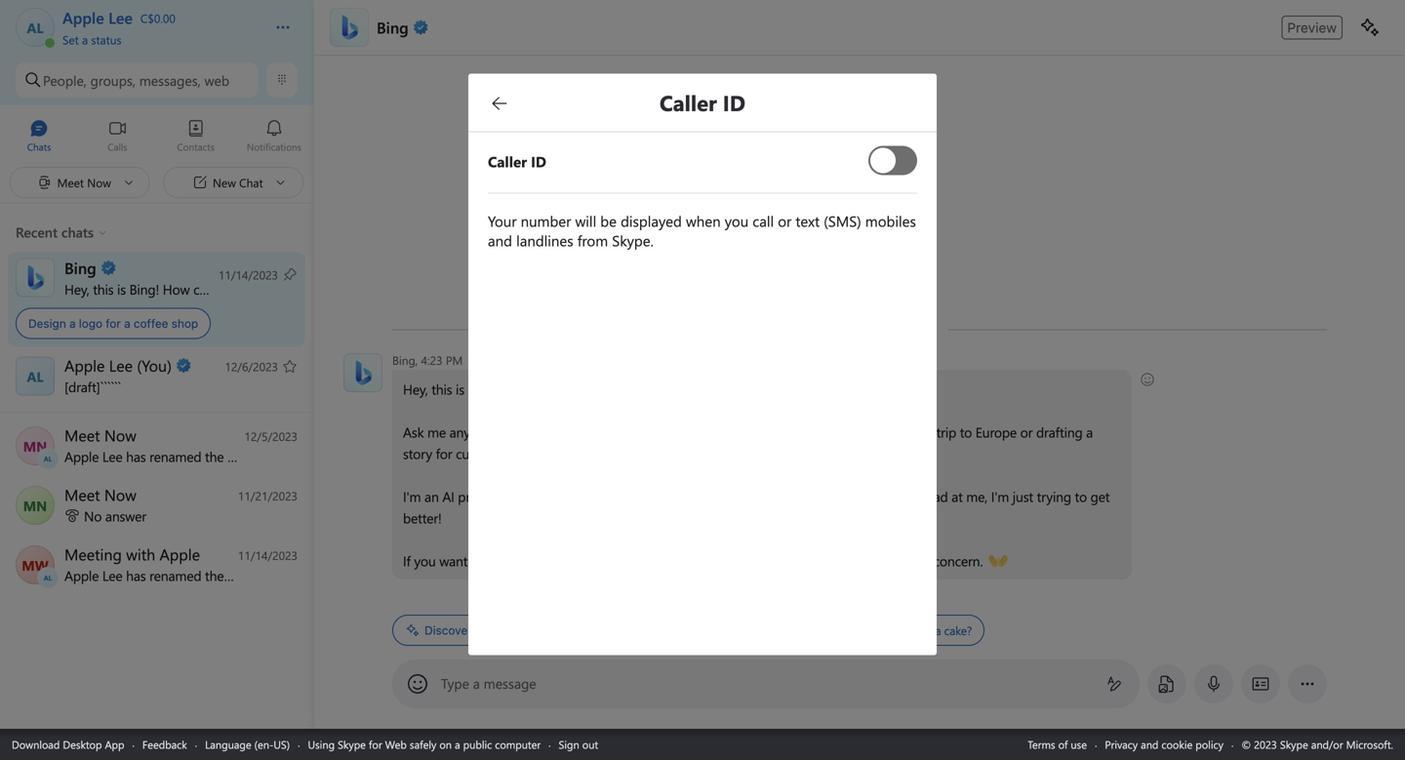 Task type: describe. For each thing, give the bounding box(es) containing it.
hey, this is bing ! how can i help you today?
[[64, 280, 321, 298]]

Type a message text field
[[442, 675, 1091, 694]]

2 want from the left
[[702, 552, 730, 570]]

design
[[28, 317, 66, 330]]

a right 'on'
[[455, 738, 460, 752]]

a right type
[[473, 675, 480, 693]]

how do i bake a cake?
[[859, 623, 973, 638]]

discover
[[425, 624, 472, 637]]

this for hey, this is bing ! how can i help you today?
[[93, 280, 114, 298]]

design a logo for a coffee shop
[[28, 317, 198, 330]]

and
[[639, 552, 663, 570]]

set a status
[[62, 32, 122, 47]]

to down vegan
[[657, 445, 670, 463]]

report
[[884, 552, 920, 570]]

1 vertical spatial type
[[548, 552, 573, 570]]

people,
[[43, 71, 87, 89]]

hey, this is bing
[[403, 380, 495, 398]]

out
[[583, 738, 599, 752]]

answer
[[105, 507, 146, 525]]

desktop
[[63, 738, 102, 752]]

``````
[[100, 378, 121, 396]]

ai
[[443, 488, 455, 506]]

this for hey, this is bing
[[432, 380, 452, 398]]

use
[[1071, 738, 1087, 752]]

set
[[62, 32, 79, 47]]

people, groups, messages, web
[[43, 71, 230, 89]]

help
[[224, 280, 250, 298]]

download desktop app
[[12, 738, 124, 752]]

web
[[385, 738, 407, 752]]

coffee
[[134, 317, 168, 330]]

1 get from the left
[[899, 488, 919, 506]]

set a status button
[[62, 27, 256, 47]]

do
[[885, 623, 899, 638]]

on
[[440, 738, 452, 752]]

mention
[[673, 445, 722, 463]]

might
[[700, 488, 734, 506]]

don't
[[864, 488, 896, 506]]

better!
[[403, 509, 442, 527]]

4:23
[[421, 352, 443, 368]]

to left start
[[471, 552, 484, 570]]

sign out
[[559, 738, 599, 752]]

a inside ask me any type of question, like finding vegan restaurants in cambridge, itinerary for your trip to europe or drafting a story for curious kids. in groups, remember to mention me with @bing. i'm an ai preview, so i'm still learning. sometimes i might say something weird. don't get mad at me, i'm just trying to get better! if you want to start over, type
[[1087, 423, 1093, 441]]

your
[[907, 423, 933, 441]]

for left your
[[887, 423, 903, 441]]

story
[[403, 445, 432, 463]]

using skype for web safely on a public computer
[[308, 738, 541, 752]]

1 i'm from the left
[[403, 488, 421, 506]]

kids.
[[502, 445, 528, 463]]

for right 'story'
[[436, 445, 452, 463]]

a left logo
[[69, 317, 76, 330]]

[draft]
[[64, 378, 100, 396]]

3 i'm from the left
[[992, 488, 1010, 506]]

. and if you want to give me feedback, just report a concern.
[[632, 552, 987, 570]]

how do i bake a cake? button
[[846, 615, 985, 646]]

how inside button
[[859, 623, 882, 638]]

!
[[156, 280, 159, 298]]

with
[[748, 445, 773, 463]]

is for hey, this is bing
[[456, 380, 465, 398]]

preview,
[[458, 488, 506, 506]]

of inside ask me any type of question, like finding vegan restaurants in cambridge, itinerary for your trip to europe or drafting a story for curious kids. in groups, remember to mention me with @bing. i'm an ai preview, so i'm still learning. sometimes i might say something weird. don't get mad at me, i'm just trying to get better! if you want to start over, type
[[503, 423, 515, 441]]

2 i'm from the left
[[526, 488, 544, 506]]

logo
[[79, 317, 103, 330]]

hey, for hey, this is bing
[[403, 380, 428, 398]]

cookie
[[1162, 738, 1193, 752]]

cake?
[[945, 623, 973, 638]]

mad
[[922, 488, 948, 506]]

using skype for web safely on a public computer link
[[308, 738, 541, 752]]

want inside ask me any type of question, like finding vegan restaurants in cambridge, itinerary for your trip to europe or drafting a story for curious kids. in groups, remember to mention me with @bing. i'm an ai preview, so i'm still learning. sometimes i might say something weird. don't get mad at me, i'm just trying to get better! if you want to start over, type
[[439, 552, 468, 570]]

0 horizontal spatial you
[[253, 280, 275, 298]]

terms of use link
[[1028, 738, 1087, 752]]

if
[[403, 552, 411, 570]]

privacy and cookie policy
[[1105, 738, 1224, 752]]

feedback link
[[142, 738, 187, 752]]

feedback
[[142, 738, 187, 752]]

language
[[205, 738, 252, 752]]

sign
[[559, 738, 580, 752]]

or
[[1021, 423, 1033, 441]]

something
[[760, 488, 823, 506]]

privacy
[[1105, 738, 1138, 752]]

Caller ID checkbox
[[869, 138, 918, 183]]

bing's
[[475, 624, 509, 637]]

if
[[666, 552, 673, 570]]

sign out link
[[559, 738, 599, 752]]

no
[[84, 507, 102, 525]]

i inside how do i bake a cake? button
[[902, 623, 905, 638]]

download
[[12, 738, 60, 752]]

using
[[308, 738, 335, 752]]

message
[[484, 675, 537, 693]]

1 horizontal spatial of
[[1059, 738, 1068, 752]]

to left give
[[734, 552, 746, 570]]

bing for hey, this is bing
[[468, 380, 495, 398]]

trying
[[1037, 488, 1072, 506]]

europe
[[976, 423, 1017, 441]]

in
[[750, 423, 761, 441]]



Task type: vqa. For each thing, say whether or not it's contained in the screenshot.
of to the top
yes



Task type: locate. For each thing, give the bounding box(es) containing it.
is for hey, this is bing ! how can i help you today?
[[117, 280, 126, 298]]

1 horizontal spatial want
[[702, 552, 730, 570]]

bing for hey, this is bing ! how can i help you today?
[[129, 280, 156, 298]]

0 horizontal spatial is
[[117, 280, 126, 298]]

groups, down status
[[90, 71, 136, 89]]

me,
[[967, 488, 988, 506]]

0 horizontal spatial hey,
[[64, 280, 89, 298]]

0 vertical spatial groups,
[[90, 71, 136, 89]]

i inside ask me any type of question, like finding vegan restaurants in cambridge, itinerary for your trip to europe or drafting a story for curious kids. in groups, remember to mention me with @bing. i'm an ai preview, so i'm still learning. sometimes i might say something weird. don't get mad at me, i'm just trying to get better! if you want to start over, type
[[693, 488, 696, 506]]

terms of use
[[1028, 738, 1087, 752]]

language (en-us)
[[205, 738, 290, 752]]

language (en-us) link
[[205, 738, 290, 752]]

is
[[117, 280, 126, 298], [456, 380, 465, 398]]

of up kids.
[[503, 423, 515, 441]]

1 horizontal spatial groups,
[[546, 445, 590, 463]]

1 vertical spatial me
[[726, 445, 744, 463]]

bake
[[908, 623, 932, 638]]

0 horizontal spatial get
[[899, 488, 919, 506]]

pm
[[446, 352, 463, 368]]

to right trying
[[1075, 488, 1087, 506]]

2 horizontal spatial i'm
[[992, 488, 1010, 506]]

curious
[[456, 445, 498, 463]]

1 vertical spatial just
[[859, 552, 880, 570]]

get
[[899, 488, 919, 506], [1091, 488, 1110, 506]]

drafting
[[1037, 423, 1083, 441]]

1 want from the left
[[439, 552, 468, 570]]

vegan
[[643, 423, 679, 441]]

want left give
[[702, 552, 730, 570]]

no answer button
[[0, 478, 313, 536]]

just left trying
[[1013, 488, 1034, 506]]

just left report
[[859, 552, 880, 570]]

(en-
[[254, 738, 274, 752]]

this
[[93, 280, 114, 298], [432, 380, 452, 398]]

0 vertical spatial i
[[217, 280, 221, 298]]

0 horizontal spatial type
[[474, 423, 500, 441]]

i'm right me,
[[992, 488, 1010, 506]]

0 vertical spatial hey,
[[64, 280, 89, 298]]

1 horizontal spatial hey,
[[403, 380, 428, 398]]

get left "mad"
[[899, 488, 919, 506]]

(openhands)
[[989, 551, 1062, 569]]

at
[[952, 488, 963, 506]]

web
[[205, 71, 230, 89]]

people, groups, messages, web button
[[16, 62, 259, 98]]

1 horizontal spatial how
[[859, 623, 882, 638]]

1 vertical spatial how
[[859, 623, 882, 638]]

this up design a logo for a coffee shop
[[93, 280, 114, 298]]

groups, inside button
[[90, 71, 136, 89]]

hey, up logo
[[64, 280, 89, 298]]

hey, for hey, this is bing ! how can i help you today?
[[64, 280, 89, 298]]

1 vertical spatial this
[[432, 380, 452, 398]]

0 vertical spatial this
[[93, 280, 114, 298]]

a right "set"
[[82, 32, 88, 47]]

1 horizontal spatial you
[[414, 552, 436, 570]]

i right do
[[902, 623, 905, 638]]

sometimes
[[624, 488, 689, 506]]

just inside ask me any type of question, like finding vegan restaurants in cambridge, itinerary for your trip to europe or drafting a story for curious kids. in groups, remember to mention me with @bing. i'm an ai preview, so i'm still learning. sometimes i might say something weird. don't get mad at me, i'm just trying to get better! if you want to start over, type
[[1013, 488, 1034, 506]]

i'm
[[403, 488, 421, 506], [526, 488, 544, 506], [992, 488, 1010, 506]]

how left do
[[859, 623, 882, 638]]

a right drafting
[[1087, 423, 1093, 441]]

in
[[531, 445, 542, 463]]

0 horizontal spatial how
[[163, 280, 190, 298]]

just
[[1013, 488, 1034, 506], [859, 552, 880, 570]]

me right give
[[777, 552, 796, 570]]

to right trip
[[960, 423, 972, 441]]

2 get from the left
[[1091, 488, 1110, 506]]

computer
[[495, 738, 541, 752]]

i
[[217, 280, 221, 298], [693, 488, 696, 506], [902, 623, 905, 638]]

weird.
[[826, 488, 861, 506]]

2 vertical spatial me
[[777, 552, 796, 570]]

bing
[[377, 17, 409, 38], [129, 280, 156, 298], [468, 380, 495, 398]]

remember
[[593, 445, 654, 463]]

still
[[548, 488, 567, 506]]

1 horizontal spatial just
[[1013, 488, 1034, 506]]

type up curious
[[474, 423, 500, 441]]

1 horizontal spatial type
[[548, 552, 573, 570]]

i left might
[[693, 488, 696, 506]]

0 vertical spatial me
[[428, 423, 446, 441]]

over,
[[517, 552, 544, 570]]

a inside button
[[82, 32, 88, 47]]

a right bake on the bottom right
[[936, 623, 941, 638]]

a left coffee at the top left of the page
[[124, 317, 130, 330]]

and
[[1141, 738, 1159, 752]]

app
[[105, 738, 124, 752]]

policy
[[1196, 738, 1224, 752]]

groups,
[[90, 71, 136, 89], [546, 445, 590, 463]]

0 vertical spatial bing
[[377, 17, 409, 38]]

like
[[575, 423, 595, 441]]

1 vertical spatial is
[[456, 380, 465, 398]]

is down pm
[[456, 380, 465, 398]]

1 horizontal spatial i
[[693, 488, 696, 506]]

for left web
[[369, 738, 382, 752]]

1 vertical spatial i
[[693, 488, 696, 506]]

1 horizontal spatial this
[[432, 380, 452, 398]]

get right trying
[[1091, 488, 1110, 506]]

want
[[439, 552, 468, 570], [702, 552, 730, 570]]

for right logo
[[106, 317, 121, 330]]

me
[[428, 423, 446, 441], [726, 445, 744, 463], [777, 552, 796, 570]]

to
[[960, 423, 972, 441], [657, 445, 670, 463], [1075, 488, 1087, 506], [471, 552, 484, 570], [734, 552, 746, 570]]

2 horizontal spatial bing
[[468, 380, 495, 398]]

2 horizontal spatial me
[[777, 552, 796, 570]]

trip
[[937, 423, 957, 441]]

.
[[632, 552, 635, 570]]

ask
[[403, 423, 424, 441]]

learning.
[[571, 488, 621, 506]]

2 vertical spatial i
[[902, 623, 905, 638]]

1 horizontal spatial me
[[726, 445, 744, 463]]

is up design a logo for a coffee shop
[[117, 280, 126, 298]]

can
[[193, 280, 214, 298]]

an
[[425, 488, 439, 506]]

concern.
[[934, 552, 983, 570]]

type right "over,"
[[548, 552, 573, 570]]

us)
[[274, 738, 290, 752]]

i'm right so
[[526, 488, 544, 506]]

magic
[[512, 624, 545, 637]]

you inside ask me any type of question, like finding vegan restaurants in cambridge, itinerary for your trip to europe or drafting a story for curious kids. in groups, remember to mention me with @bing. i'm an ai preview, so i'm still learning. sometimes i might say something weird. don't get mad at me, i'm just trying to get better! if you want to start over, type
[[414, 552, 436, 570]]

0 vertical spatial of
[[503, 423, 515, 441]]

0 horizontal spatial this
[[93, 280, 114, 298]]

1 vertical spatial of
[[1059, 738, 1068, 752]]

i'm left an
[[403, 488, 421, 506]]

me left with
[[726, 445, 744, 463]]

messages,
[[139, 71, 201, 89]]

0 horizontal spatial i'm
[[403, 488, 421, 506]]

groups, down like
[[546, 445, 590, 463]]

any
[[450, 423, 470, 441]]

type
[[441, 675, 469, 693]]

me left any
[[428, 423, 446, 441]]

i right can
[[217, 280, 221, 298]]

0 vertical spatial type
[[474, 423, 500, 441]]

feedback,
[[800, 552, 856, 570]]

bing,
[[392, 352, 418, 368]]

2 horizontal spatial you
[[677, 552, 699, 570]]

discover bing's magic
[[425, 624, 545, 637]]

groups, inside ask me any type of question, like finding vegan restaurants in cambridge, itinerary for your trip to europe or drafting a story for curious kids. in groups, remember to mention me with @bing. i'm an ai preview, so i'm still learning. sometimes i might say something weird. don't get mad at me, i'm just trying to get better! if you want to start over, type
[[546, 445, 590, 463]]

hey, down bing,
[[403, 380, 428, 398]]

bing, 4:23 pm
[[392, 352, 463, 368]]

want left start
[[439, 552, 468, 570]]

terms
[[1028, 738, 1056, 752]]

hey,
[[64, 280, 89, 298], [403, 380, 428, 398]]

type a message
[[441, 675, 537, 693]]

0 vertical spatial just
[[1013, 488, 1034, 506]]

public
[[463, 738, 492, 752]]

privacy and cookie policy link
[[1105, 738, 1224, 752]]

1 horizontal spatial bing
[[377, 17, 409, 38]]

1 vertical spatial bing
[[129, 280, 156, 298]]

0 vertical spatial is
[[117, 280, 126, 298]]

2 vertical spatial bing
[[468, 380, 495, 398]]

1 horizontal spatial get
[[1091, 488, 1110, 506]]

download desktop app link
[[12, 738, 124, 752]]

give
[[750, 552, 774, 570]]

so
[[509, 488, 523, 506]]

0 horizontal spatial groups,
[[90, 71, 136, 89]]

this down the 4:23
[[432, 380, 452, 398]]

0 vertical spatial how
[[163, 280, 190, 298]]

tab list
[[0, 110, 313, 164]]

0 horizontal spatial bing
[[129, 280, 156, 298]]

1 horizontal spatial is
[[456, 380, 465, 398]]

1 vertical spatial groups,
[[546, 445, 590, 463]]

0 horizontal spatial just
[[859, 552, 880, 570]]

how right !
[[163, 280, 190, 298]]

a right report
[[924, 552, 930, 570]]

safely
[[410, 738, 437, 752]]

how
[[163, 280, 190, 298], [859, 623, 882, 638]]

2 horizontal spatial i
[[902, 623, 905, 638]]

0 horizontal spatial of
[[503, 423, 515, 441]]

1 horizontal spatial i'm
[[526, 488, 544, 506]]

0 horizontal spatial want
[[439, 552, 468, 570]]

of left use
[[1059, 738, 1068, 752]]

1 vertical spatial hey,
[[403, 380, 428, 398]]

you
[[253, 280, 275, 298], [414, 552, 436, 570], [677, 552, 699, 570]]

0 horizontal spatial i
[[217, 280, 221, 298]]

0 horizontal spatial me
[[428, 423, 446, 441]]

a inside button
[[936, 623, 941, 638]]



